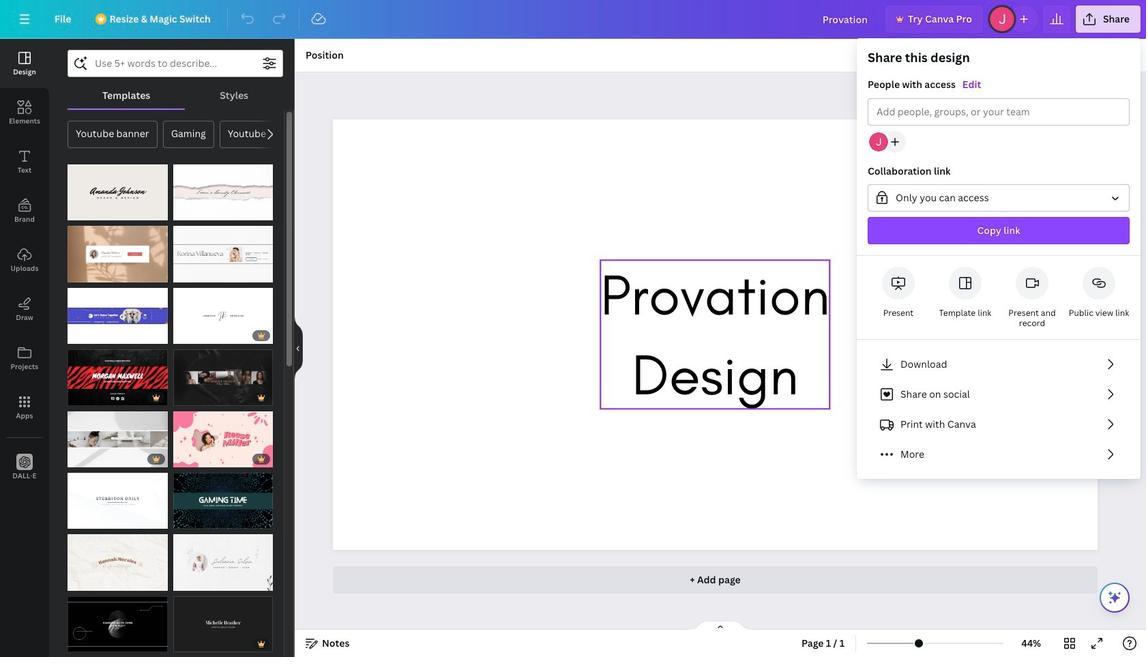 Task type: locate. For each thing, give the bounding box(es) containing it.
blue modern dance channel youtube banner group
[[68, 288, 168, 344]]

Design title text field
[[812, 5, 881, 33]]

white grey dark blue light professional general news youtube banner group
[[68, 473, 168, 529]]

pink fun background youtube banner group
[[173, 411, 273, 468]]

modern gaming cover youtube channel art image
[[173, 473, 273, 529]]

white beige minimalist fashion youtube channel art image
[[173, 535, 273, 591]]

group
[[857, 49, 1141, 256]]

black and white simple minimalist futuristic gaming youtube banner group
[[68, 588, 168, 653]]

Use 5+ words to describe... search field
[[95, 51, 256, 76]]

list
[[868, 351, 1130, 468]]

black and red frame morgan maxwell upload everyday youtube channel art image
[[68, 350, 168, 406]]

brown and cream aesthetic paper beauty youtube channel art group
[[68, 535, 168, 591]]

black minimalist photo collage makeup blog youtube banner group
[[173, 350, 273, 406]]

show pages image
[[688, 620, 754, 631]]

black and ivory modern name youtube channel art group
[[68, 165, 168, 221]]

neutral simple minimalist lifestyle blogger youtube channel art image
[[68, 226, 168, 282]]

None button
[[868, 184, 1130, 212]]

blue modern dance channel youtube banner image
[[68, 288, 168, 344]]

white minimalist skincare review vlogger youtube banner image
[[173, 226, 273, 282]]



Task type: describe. For each thing, give the bounding box(es) containing it.
Zoom button
[[1010, 633, 1054, 655]]

black and red frame morgan maxwell upload everyday youtube channel art group
[[68, 350, 168, 406]]

black minimalist photo collage makeup blog youtube banner image
[[173, 350, 273, 406]]

white beige minimalist fashion youtube channel art group
[[173, 535, 273, 591]]

neutral simple minimalist lifestyle blogger youtube channel art group
[[68, 226, 168, 282]]

black and white elegant youtube channel art image
[[173, 596, 273, 653]]

feminine torn paper name youtube channel art image
[[173, 165, 273, 221]]

hide image
[[294, 315, 303, 381]]

white name youtube channel art group
[[173, 288, 273, 344]]

black and white elegant youtube channel art group
[[173, 588, 273, 653]]

side panel tab list
[[0, 39, 49, 492]]

beige gray clean aesthetic photo collage youtube banner image
[[68, 411, 168, 468]]

black and white simple minimalist futuristic gaming youtube banner image
[[68, 596, 168, 653]]

white grey dark blue light professional general news youtube banner image
[[68, 473, 168, 529]]

white name youtube channel art image
[[173, 288, 273, 344]]

canva assistant image
[[1107, 590, 1124, 606]]

black and ivory modern name youtube channel art image
[[68, 165, 168, 221]]

beige gray clean aesthetic photo collage youtube banner group
[[68, 411, 168, 468]]

pink fun background youtube banner image
[[173, 411, 273, 468]]

main menu bar
[[0, 0, 1147, 39]]

Add people, groups, or your team text field
[[877, 99, 1122, 125]]



Task type: vqa. For each thing, say whether or not it's contained in the screenshot.
Blue Modern Dance Channel Youtube Banner group
yes



